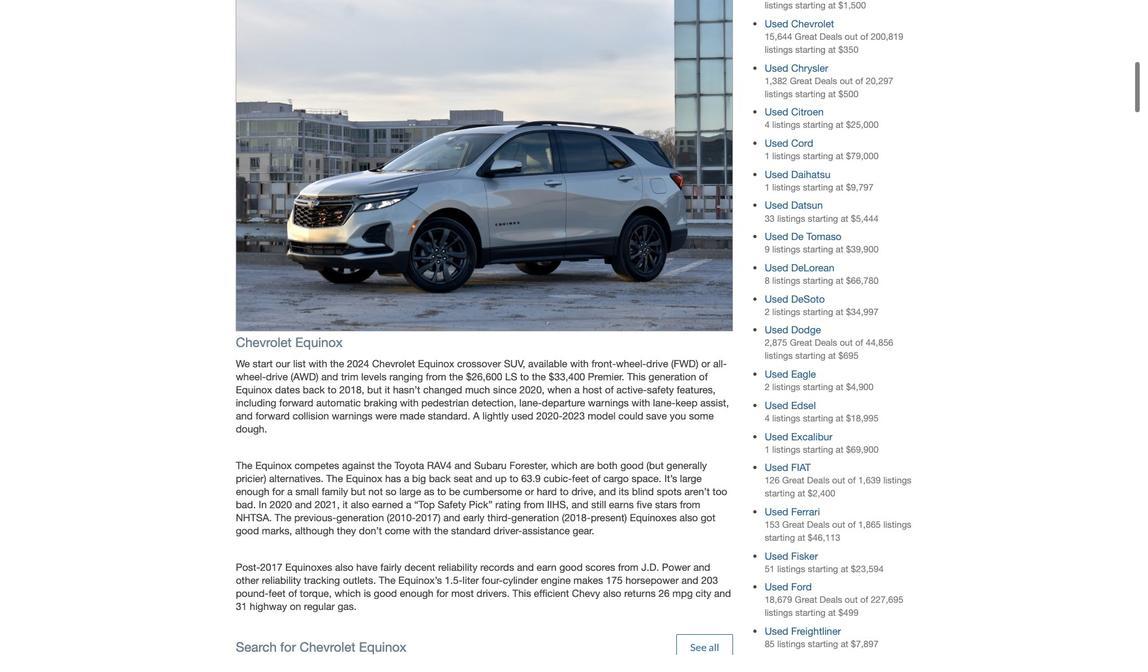 Task type: describe. For each thing, give the bounding box(es) containing it.
generation inside we start our list with the 2024 chevrolet equinox crossover suv, available with front-wheel-drive (fwd) or all- wheel-drive (awd) and trim levels ranging from the $26,600 ls to the $33,400 premier. this generation of equinox dates back to 2018, but it hasn't changed much since 2020, when a host of active-safety features, including forward automatic braking with pedestrian detection, lane-departure warnings with lane-keep assist, and forward collision warnings were made standard. a lightly used 2020-2023 model could save you some dough.
[[649, 371, 696, 382]]

$39,900
[[846, 244, 879, 255]]

with right list
[[309, 358, 327, 369]]

15,644 great deals out of 200,819 listings starting at
[[765, 31, 904, 55]]

datsun
[[791, 199, 823, 211]]

$23,594
[[851, 564, 884, 574]]

9
[[765, 244, 770, 255]]

third-
[[487, 512, 511, 524]]

at inside 2,875 great deals out of 44,856 listings starting at
[[828, 351, 836, 361]]

out for chevrolet
[[845, 31, 858, 42]]

used for used ferrari
[[765, 506, 788, 518]]

used ferrari link
[[765, 506, 820, 518]]

$46,113
[[808, 533, 841, 543]]

used datsun 33 listings starting at $5,444
[[765, 199, 879, 224]]

equinox up including
[[236, 384, 272, 395]]

trim
[[341, 371, 358, 382]]

1 horizontal spatial generation
[[511, 512, 559, 524]]

hard
[[537, 486, 557, 497]]

equinoxes inside the equinox competes against the toyota rav4 and subaru forester, which are both good (but generally pricier) alternatives. the equinox has a big back seat and up to 63.9 cubic-feet of cargo space. it's large enough for a small family but not so large as to be cumbersome or hard to drive, and its blind spots aren't too bad. in 2020 and 2021, it also earned a "top safety pick" rating from iihs, and still earns five stars from nhtsa. the previous-generation (2010-2017) and early third-generation (2018-present) equinoxes also got good marks, although they don't come with the standard driver-assistance gear.
[[630, 512, 677, 524]]

a left the 'big'
[[404, 473, 409, 484]]

and left trim at the bottom of page
[[321, 371, 338, 382]]

starting inside used delorean 8 listings starting at $66,780
[[803, 275, 833, 286]]

used
[[512, 410, 534, 422]]

gas.
[[338, 601, 357, 613]]

de
[[791, 231, 804, 242]]

and up seat
[[455, 460, 471, 471]]

and up dough.
[[236, 410, 253, 422]]

and up 203
[[694, 562, 710, 573]]

listings inside the used cord 1 listings starting at $79,000
[[772, 151, 800, 161]]

to right ls
[[520, 371, 529, 382]]

used for used chevrolet
[[765, 18, 788, 29]]

this inside post-2017 equinoxes also have fairly decent reliability records and earn good scores from j.d. power and other reliability tracking outlets. the equinox's 1.5-liter four-cylinder engine makes 175 horsepower and 203 pound-feet of torque, which is good enough for most drivers. this efficient chevy also returns 26 mpg city and 31 highway on regular gas.
[[513, 588, 531, 600]]

listings inside used daihatsu 1 listings starting at $9,797
[[772, 182, 800, 192]]

bad.
[[236, 499, 256, 511]]

and up (2018-
[[572, 499, 589, 511]]

fiat
[[791, 462, 811, 473]]

it inside we start our list with the 2024 chevrolet equinox crossover suv, available with front-wheel-drive (fwd) or all- wheel-drive (awd) and trim levels ranging from the $26,600 ls to the $33,400 premier. this generation of equinox dates back to 2018, but it hasn't changed much since 2020, when a host of active-safety features, including forward automatic braking with pedestrian detection, lane-departure warnings with lane-keep assist, and forward collision warnings were made standard. a lightly used 2020-2023 model could save you some dough.
[[385, 384, 390, 395]]

this inside we start our list with the 2024 chevrolet equinox crossover suv, available with front-wheel-drive (fwd) or all- wheel-drive (awd) and trim levels ranging from the $26,600 ls to the $33,400 premier. this generation of equinox dates back to 2018, but it hasn't changed much since 2020, when a host of active-safety features, including forward automatic braking with pedestrian detection, lane-departure warnings with lane-keep assist, and forward collision warnings were made standard. a lightly used 2020-2023 model could save you some dough.
[[627, 371, 646, 382]]

listings inside used desoto 2 listings starting at $34,997
[[772, 307, 800, 317]]

1 horizontal spatial reliability
[[438, 562, 478, 573]]

a up "(2010-"
[[406, 499, 411, 511]]

equinoxes inside post-2017 equinoxes also have fairly decent reliability records and earn good scores from j.d. power and other reliability tracking outlets. the equinox's 1.5-liter four-cylinder engine makes 175 horsepower and 203 pound-feet of torque, which is good enough for most drivers. this efficient chevy also returns 26 mpg city and 31 highway on regular gas.
[[285, 562, 332, 573]]

which inside post-2017 equinoxes also have fairly decent reliability records and earn good scores from j.d. power and other reliability tracking outlets. the equinox's 1.5-liter four-cylinder engine makes 175 horsepower and 203 pound-feet of torque, which is good enough for most drivers. this efficient chevy also returns 26 mpg city and 31 highway on regular gas.
[[335, 588, 361, 600]]

of up 'features,'
[[699, 371, 708, 382]]

safety
[[647, 384, 674, 395]]

used for used fisker 51 listings starting at $23,594
[[765, 550, 788, 562]]

33
[[765, 213, 775, 224]]

starting inside '153 great deals out of 1,865 listings starting at'
[[765, 533, 795, 543]]

126 great deals out of 1,639 listings starting at
[[765, 475, 912, 499]]

listings inside used edsel 4 listings starting at $18,995
[[772, 413, 800, 424]]

listings inside used excalibur 1 listings starting at $69,900
[[772, 444, 800, 455]]

the up pricier)
[[236, 460, 253, 471]]

ranging
[[389, 371, 423, 382]]

listings inside '153 great deals out of 1,865 listings starting at'
[[883, 520, 912, 530]]

premier.
[[588, 371, 624, 382]]

used dodge
[[765, 324, 821, 336]]

which inside the equinox competes against the toyota rav4 and subaru forester, which are both good (but generally pricier) alternatives. the equinox has a big back seat and up to 63.9 cubic-feet of cargo space. it's large enough for a small family but not so large as to be cumbersome or hard to drive, and its blind spots aren't too bad. in 2020 and 2021, it also earned a "top safety pick" rating from iihs, and still earns five stars from nhtsa. the previous-generation (2010-2017) and early third-generation (2018-present) equinoxes also got good marks, although they don't come with the standard driver-assistance gear.
[[551, 460, 578, 471]]

it's
[[664, 473, 677, 484]]

enough inside the equinox competes against the toyota rav4 and subaru forester, which are both good (but generally pricier) alternatives. the equinox has a big back seat and up to 63.9 cubic-feet of cargo space. it's large enough for a small family but not so large as to be cumbersome or hard to drive, and its blind spots aren't too bad. in 2020 and 2021, it also earned a "top safety pick" rating from iihs, and still earns five stars from nhtsa. the previous-generation (2010-2017) and early third-generation (2018-present) equinoxes also got good marks, although they don't come with the standard driver-assistance gear.
[[236, 486, 270, 497]]

our
[[276, 358, 290, 369]]

a down alternatives.
[[287, 486, 293, 497]]

used eagle link
[[765, 368, 816, 380]]

search
[[236, 640, 277, 655]]

good up space.
[[620, 460, 644, 471]]

with down active-
[[632, 397, 650, 409]]

mpg
[[673, 588, 693, 600]]

a inside we start our list with the 2024 chevrolet equinox crossover suv, available with front-wheel-drive (fwd) or all- wheel-drive (awd) and trim levels ranging from the $26,600 ls to the $33,400 premier. this generation of equinox dates back to 2018, but it hasn't changed much since 2020, when a host of active-safety features, including forward automatic braking with pedestrian detection, lane-departure warnings with lane-keep assist, and forward collision warnings were made standard. a lightly used 2020-2023 model could save you some dough.
[[574, 384, 580, 395]]

at inside the used cord 1 listings starting at $79,000
[[836, 151, 844, 161]]

chevrolet up start
[[236, 335, 292, 350]]

fisker
[[791, 550, 818, 562]]

starting inside the used cord 1 listings starting at $79,000
[[803, 151, 833, 161]]

great for chrysler
[[790, 75, 812, 86]]

$350
[[838, 44, 859, 55]]

the up trim at the bottom of page
[[330, 358, 344, 369]]

all
[[709, 641, 719, 653]]

of inside '153 great deals out of 1,865 listings starting at'
[[848, 520, 856, 530]]

2017
[[260, 562, 283, 573]]

0 horizontal spatial warnings
[[332, 410, 373, 422]]

equinox down against
[[346, 473, 382, 484]]

1,382
[[765, 75, 787, 86]]

equinox up the changed
[[418, 358, 454, 369]]

starting inside "used datsun 33 listings starting at $5,444"
[[808, 213, 838, 224]]

listings inside the 18,679 great deals out of 227,695 listings starting at
[[765, 608, 793, 619]]

good up engine
[[559, 562, 583, 573]]

used dodge link
[[765, 324, 821, 336]]

out for chrysler
[[840, 75, 853, 86]]

at inside used eagle 2 listings starting at $4,900
[[836, 382, 844, 392]]

dough.
[[236, 423, 267, 435]]

with down hasn't
[[400, 397, 419, 409]]

26
[[659, 588, 670, 600]]

citroen
[[791, 106, 824, 118]]

2 lane- from the left
[[653, 397, 676, 409]]

starting inside used eagle 2 listings starting at $4,900
[[803, 382, 833, 392]]

(2010-
[[387, 512, 416, 524]]

used for used dodge
[[765, 324, 788, 336]]

at inside the 18,679 great deals out of 227,695 listings starting at
[[828, 608, 836, 619]]

starting inside the 18,679 great deals out of 227,695 listings starting at
[[795, 608, 826, 619]]

used for used excalibur 1 listings starting at $69,900
[[765, 431, 788, 442]]

at inside the 15,644 great deals out of 200,819 listings starting at
[[828, 44, 836, 55]]

of inside 126 great deals out of 1,639 listings starting at
[[848, 475, 856, 486]]

used de tomaso link
[[765, 231, 842, 242]]

present)
[[591, 512, 627, 524]]

equinox up list
[[295, 335, 343, 350]]

we start our list with the 2024 chevrolet equinox crossover suv, available with front-wheel-drive (fwd) or all- wheel-drive (awd) and trim levels ranging from the $26,600 ls to the $33,400 premier. this generation of equinox dates back to 2018, but it hasn't changed much since 2020, when a host of active-safety features, including forward automatic braking with pedestrian detection, lane-departure warnings with lane-keep assist, and forward collision warnings were made standard. a lightly used 2020-2023 model could save you some dough.
[[236, 358, 729, 435]]

starting inside the 15,644 great deals out of 200,819 listings starting at
[[795, 44, 826, 55]]

and down 203
[[714, 588, 731, 600]]

got
[[701, 512, 716, 524]]

when
[[547, 384, 572, 395]]

listings inside the 15,644 great deals out of 200,819 listings starting at
[[765, 44, 793, 55]]

4 for used edsel
[[765, 413, 770, 424]]

1 for used daihatsu
[[765, 182, 770, 192]]

pricier)
[[236, 473, 266, 484]]

0 vertical spatial warnings
[[588, 397, 629, 409]]

enough inside post-2017 equinoxes also have fairly decent reliability records and earn good scores from j.d. power and other reliability tracking outlets. the equinox's 1.5-liter four-cylinder engine makes 175 horsepower and 203 pound-feet of torque, which is good enough for most drivers. this efficient chevy also returns 26 mpg city and 31 highway on regular gas.
[[400, 588, 434, 600]]

the up has at bottom left
[[378, 460, 392, 471]]

used datsun link
[[765, 199, 823, 211]]

to up iihs,
[[560, 486, 569, 497]]

126
[[765, 475, 780, 486]]

from inside we start our list with the 2024 chevrolet equinox crossover suv, available with front-wheel-drive (fwd) or all- wheel-drive (awd) and trim levels ranging from the $26,600 ls to the $33,400 premier. this generation of equinox dates back to 2018, but it hasn't changed much since 2020, when a host of active-safety features, including forward automatic braking with pedestrian detection, lane-departure warnings with lane-keep assist, and forward collision warnings were made standard. a lightly used 2020-2023 model could save you some dough.
[[426, 371, 446, 382]]

out for ford
[[845, 595, 858, 605]]

used fiat
[[765, 462, 811, 473]]

deals for used fiat
[[807, 475, 830, 486]]

listings inside used de tomaso 9 listings starting at $39,900
[[772, 244, 800, 255]]

at inside used freightliner 85 listings starting at $7,897
[[841, 639, 849, 650]]

changed
[[423, 384, 462, 395]]

chevrolet up the 15,644 great deals out of 200,819 listings starting at
[[791, 18, 834, 29]]

18,679
[[765, 595, 792, 605]]

2 vertical spatial for
[[280, 640, 296, 655]]

used ford
[[765, 581, 812, 593]]

listings inside used freightliner 85 listings starting at $7,897
[[777, 639, 805, 650]]

decent
[[405, 562, 435, 573]]

alternatives.
[[269, 473, 323, 484]]

with inside the equinox competes against the toyota rav4 and subaru forester, which are both good (but generally pricier) alternatives. the equinox has a big back seat and up to 63.9 cubic-feet of cargo space. it's large enough for a small family but not so large as to be cumbersome or hard to drive, and its blind spots aren't too bad. in 2020 and 2021, it also earned a "top safety pick" rating from iihs, and still earns five stars from nhtsa. the previous-generation (2010-2017) and early third-generation (2018-present) equinoxes also got good marks, although they don't come with the standard driver-assistance gear.
[[413, 525, 431, 537]]

fairly
[[380, 562, 402, 573]]

1 for used excalibur
[[765, 444, 770, 455]]

delorean
[[791, 262, 835, 273]]

and down safety
[[443, 512, 460, 524]]

drivers.
[[477, 588, 510, 600]]

dodge
[[791, 324, 821, 336]]

earned
[[372, 499, 403, 511]]

for inside post-2017 equinoxes also have fairly decent reliability records and earn good scores from j.d. power and other reliability tracking outlets. the equinox's 1.5-liter four-cylinder engine makes 175 horsepower and 203 pound-feet of torque, which is good enough for most drivers. this efficient chevy also returns 26 mpg city and 31 highway on regular gas.
[[436, 588, 448, 600]]

used for used datsun 33 listings starting at $5,444
[[765, 199, 788, 211]]

chevrolet inside we start our list with the 2024 chevrolet equinox crossover suv, available with front-wheel-drive (fwd) or all- wheel-drive (awd) and trim levels ranging from the $26,600 ls to the $33,400 premier. this generation of equinox dates back to 2018, but it hasn't changed much since 2020, when a host of active-safety features, including forward automatic braking with pedestrian detection, lane-departure warnings with lane-keep assist, and forward collision warnings were made standard. a lightly used 2020-2023 model could save you some dough.
[[372, 358, 415, 369]]

returns
[[624, 588, 656, 600]]

stars
[[655, 499, 677, 511]]

safety
[[438, 499, 466, 511]]

pick"
[[469, 499, 493, 511]]

also left got
[[680, 512, 698, 524]]

see
[[690, 641, 707, 653]]

$18,995
[[846, 413, 879, 424]]

0 horizontal spatial reliability
[[262, 575, 301, 586]]

deals for used ferrari
[[807, 520, 830, 530]]

departure
[[542, 397, 585, 409]]

you
[[670, 410, 686, 422]]

20,297
[[866, 75, 893, 86]]

listings inside used eagle 2 listings starting at $4,900
[[772, 382, 800, 392]]

63.9
[[521, 473, 541, 484]]

of down premier.
[[605, 384, 614, 395]]

feet inside the equinox competes against the toyota rav4 and subaru forester, which are both good (but generally pricier) alternatives. the equinox has a big back seat and up to 63.9 cubic-feet of cargo space. it's large enough for a small family but not so large as to be cumbersome or hard to drive, and its blind spots aren't too bad. in 2020 and 2021, it also earned a "top safety pick" rating from iihs, and still earns five stars from nhtsa. the previous-generation (2010-2017) and early third-generation (2018-present) equinoxes also got good marks, although they don't come with the standard driver-assistance gear.
[[572, 473, 589, 484]]

front-
[[592, 358, 616, 369]]

used for used delorean 8 listings starting at $66,780
[[765, 262, 788, 273]]

nhtsa.
[[236, 512, 272, 524]]

start
[[253, 358, 273, 369]]

ls
[[505, 371, 517, 382]]

used for used daihatsu 1 listings starting at $9,797
[[765, 168, 788, 180]]

starting inside 126 great deals out of 1,639 listings starting at
[[765, 489, 795, 499]]

equinox up pricier)
[[255, 460, 292, 471]]

the up family
[[326, 473, 343, 484]]

listings inside 2,875 great deals out of 44,856 listings starting at
[[765, 351, 793, 361]]

starting inside the used citroen 4 listings starting at $25,000
[[803, 120, 833, 130]]

cord
[[791, 137, 813, 149]]

starting inside used edsel 4 listings starting at $18,995
[[803, 413, 833, 424]]

at inside 1,382 great deals out of 20,297 listings starting at
[[828, 89, 836, 99]]

feet inside post-2017 equinoxes also have fairly decent reliability records and earn good scores from j.d. power and other reliability tracking outlets. the equinox's 1.5-liter four-cylinder engine makes 175 horsepower and 203 pound-feet of torque, which is good enough for most drivers. this efficient chevy also returns 26 mpg city and 31 highway on regular gas.
[[269, 588, 286, 600]]

chrysler
[[791, 62, 828, 74]]

or inside the equinox competes against the toyota rav4 and subaru forester, which are both good (but generally pricier) alternatives. the equinox has a big back seat and up to 63.9 cubic-feet of cargo space. it's large enough for a small family but not so large as to be cumbersome or hard to drive, and its blind spots aren't too bad. in 2020 and 2021, it also earned a "top safety pick" rating from iihs, and still earns five stars from nhtsa. the previous-generation (2010-2017) and early third-generation (2018-present) equinoxes also got good marks, although they don't come with the standard driver-assistance gear.
[[525, 486, 534, 497]]

records
[[480, 562, 514, 573]]

from down hard
[[524, 499, 544, 511]]

51
[[765, 564, 775, 574]]

"top
[[414, 499, 435, 511]]

and down subaru
[[475, 473, 492, 484]]

the up the changed
[[449, 371, 463, 382]]

of inside the 15,644 great deals out of 200,819 listings starting at
[[860, 31, 868, 42]]

great for fiat
[[782, 475, 805, 486]]

chevrolet down regular
[[300, 640, 356, 655]]

much
[[465, 384, 490, 395]]

also down the 175
[[603, 588, 621, 600]]

although
[[295, 525, 334, 537]]

it inside the equinox competes against the toyota rav4 and subaru forester, which are both good (but generally pricier) alternatives. the equinox has a big back seat and up to 63.9 cubic-feet of cargo space. it's large enough for a small family but not so large as to be cumbersome or hard to drive, and its blind spots aren't too bad. in 2020 and 2021, it also earned a "top safety pick" rating from iihs, and still earns five stars from nhtsa. the previous-generation (2010-2017) and early third-generation (2018-present) equinoxes also got good marks, although they don't come with the standard driver-assistance gear.
[[343, 499, 348, 511]]

starting inside used excalibur 1 listings starting at $69,900
[[803, 444, 833, 455]]

of inside post-2017 equinoxes also have fairly decent reliability records and earn good scores from j.d. power and other reliability tracking outlets. the equinox's 1.5-liter four-cylinder engine makes 175 horsepower and 203 pound-feet of torque, which is good enough for most drivers. this efficient chevy also returns 26 mpg city and 31 highway on regular gas.
[[288, 588, 297, 600]]

has
[[385, 473, 401, 484]]

could
[[618, 410, 643, 422]]

at inside used desoto 2 listings starting at $34,997
[[836, 307, 844, 317]]



Task type: vqa. For each thing, say whether or not it's contained in the screenshot.
$23,594
yes



Task type: locate. For each thing, give the bounding box(es) containing it.
0 horizontal spatial back
[[303, 384, 325, 395]]

at inside used de tomaso 9 listings starting at $39,900
[[836, 244, 844, 255]]

automatic
[[316, 397, 361, 409]]

including
[[236, 397, 276, 409]]

used freightliner link
[[765, 626, 841, 637]]

of left 200,819
[[860, 31, 868, 42]]

lightly
[[483, 410, 509, 422]]

used inside the used cord 1 listings starting at $79,000
[[765, 137, 788, 149]]

at inside '153 great deals out of 1,865 listings starting at'
[[798, 533, 805, 543]]

at inside used fisker 51 listings starting at $23,594
[[841, 564, 849, 574]]

at inside the used citroen 4 listings starting at $25,000
[[836, 120, 844, 130]]

used delorean link
[[765, 262, 835, 273]]

5 used from the top
[[765, 168, 788, 180]]

out up $695 at the bottom of page
[[840, 338, 853, 348]]

of left 1,865
[[848, 520, 856, 530]]

13 used from the top
[[765, 431, 788, 442]]

used for used edsel 4 listings starting at $18,995
[[765, 399, 788, 411]]

great
[[795, 31, 817, 42], [790, 75, 812, 86], [790, 338, 812, 348], [782, 475, 805, 486], [782, 520, 805, 530], [795, 595, 817, 605]]

great down "used chrysler" link on the right top of page
[[790, 75, 812, 86]]

deals inside '153 great deals out of 1,865 listings starting at'
[[807, 520, 830, 530]]

1 vertical spatial forward
[[256, 410, 290, 422]]

2 for used desoto
[[765, 307, 770, 317]]

10 used from the top
[[765, 324, 788, 336]]

highway
[[250, 601, 287, 613]]

deals for used dodge
[[815, 338, 837, 348]]

0 vertical spatial 4
[[765, 120, 770, 130]]

2 inside used desoto 2 listings starting at $34,997
[[765, 307, 770, 317]]

2 used from the top
[[765, 62, 788, 74]]

used inside used de tomaso 9 listings starting at $39,900
[[765, 231, 788, 242]]

and up mpg
[[682, 575, 699, 586]]

feet up drive,
[[572, 473, 589, 484]]

out up $350
[[845, 31, 858, 42]]

some
[[689, 410, 714, 422]]

out inside the 18,679 great deals out of 227,695 listings starting at
[[845, 595, 858, 605]]

at up fisker
[[798, 533, 805, 543]]

equinox
[[295, 335, 343, 350], [418, 358, 454, 369], [236, 384, 272, 395], [255, 460, 292, 471], [346, 473, 382, 484], [359, 640, 407, 655]]

and down cargo
[[599, 486, 616, 497]]

2 inside used eagle 2 listings starting at $4,900
[[765, 382, 770, 392]]

1 lane- from the left
[[519, 397, 542, 409]]

4 inside used edsel 4 listings starting at $18,995
[[765, 413, 770, 424]]

deals up $46,113
[[807, 520, 830, 530]]

wheel- up active-
[[616, 358, 646, 369]]

1 4 from the top
[[765, 120, 770, 130]]

of inside the 18,679 great deals out of 227,695 listings starting at
[[860, 595, 868, 605]]

great inside the 15,644 great deals out of 200,819 listings starting at
[[795, 31, 817, 42]]

2022 chevrolet equinox review lead in image
[[236, 0, 733, 331]]

chevrolet
[[791, 18, 834, 29], [236, 335, 292, 350], [372, 358, 415, 369], [300, 640, 356, 655]]

also down not
[[351, 499, 369, 511]]

rating
[[495, 499, 521, 511]]

deals up $499
[[820, 595, 842, 605]]

used freightliner 85 listings starting at $7,897
[[765, 626, 879, 650]]

with up $33,400
[[570, 358, 589, 369]]

makes
[[574, 575, 603, 586]]

or inside we start our list with the 2024 chevrolet equinox crossover suv, available with front-wheel-drive (fwd) or all- wheel-drive (awd) and trim levels ranging from the $26,600 ls to the $33,400 premier. this generation of equinox dates back to 2018, but it hasn't changed much since 2020, when a host of active-safety features, including forward automatic braking with pedestrian detection, lane-departure warnings with lane-keep assist, and forward collision warnings were made standard. a lightly used 2020-2023 model could save you some dough.
[[701, 358, 710, 369]]

used for used cord 1 listings starting at $79,000
[[765, 137, 788, 149]]

1 vertical spatial this
[[513, 588, 531, 600]]

as
[[424, 486, 434, 497]]

lane- down 2020,
[[519, 397, 542, 409]]

1 vertical spatial drive
[[266, 371, 288, 382]]

out inside 1,382 great deals out of 20,297 listings starting at
[[840, 75, 853, 86]]

1 horizontal spatial which
[[551, 460, 578, 471]]

from inside post-2017 equinoxes also have fairly decent reliability records and earn good scores from j.d. power and other reliability tracking outlets. the equinox's 1.5-liter four-cylinder engine makes 175 horsepower and 203 pound-feet of torque, which is good enough for most drivers. this efficient chevy also returns 26 mpg city and 31 highway on regular gas.
[[618, 562, 639, 573]]

16 used from the top
[[765, 550, 788, 562]]

forward
[[279, 397, 313, 409], [256, 410, 290, 422]]

$9,797
[[846, 182, 874, 192]]

the down 2020
[[275, 512, 291, 524]]

(fwd)
[[671, 358, 699, 369]]

deals inside the 18,679 great deals out of 227,695 listings starting at
[[820, 595, 842, 605]]

used for used fiat
[[765, 462, 788, 473]]

used for used citroen 4 listings starting at $25,000
[[765, 106, 788, 118]]

used left edsel
[[765, 399, 788, 411]]

used down 8
[[765, 293, 788, 305]]

of up $695 at the bottom of page
[[855, 338, 863, 348]]

listings inside 126 great deals out of 1,639 listings starting at
[[883, 475, 912, 486]]

0 vertical spatial or
[[701, 358, 710, 369]]

starting down the excalibur
[[803, 444, 833, 455]]

0 vertical spatial wheel-
[[616, 358, 646, 369]]

0 vertical spatial but
[[367, 384, 382, 395]]

0 vertical spatial forward
[[279, 397, 313, 409]]

family
[[322, 486, 348, 497]]

and down small
[[295, 499, 312, 511]]

also up outlets.
[[335, 562, 354, 573]]

used daihatsu link
[[765, 168, 831, 180]]

1 vertical spatial but
[[351, 486, 366, 497]]

of up '$500' at right top
[[855, 75, 863, 86]]

the inside post-2017 equinoxes also have fairly decent reliability records and earn good scores from j.d. power and other reliability tracking outlets. the equinox's 1.5-liter four-cylinder engine makes 175 horsepower and 203 pound-feet of torque, which is good enough for most drivers. this efficient chevy also returns 26 mpg city and 31 highway on regular gas.
[[379, 575, 396, 586]]

out up '$500' at right top
[[840, 75, 853, 86]]

great inside 1,382 great deals out of 20,297 listings starting at
[[790, 75, 812, 86]]

0 horizontal spatial lane-
[[519, 397, 542, 409]]

at left $23,594
[[841, 564, 849, 574]]

0 horizontal spatial equinoxes
[[285, 562, 332, 573]]

equinoxes up tracking
[[285, 562, 332, 573]]

lane-
[[519, 397, 542, 409], [653, 397, 676, 409]]

0 vertical spatial drive
[[646, 358, 668, 369]]

eagle
[[791, 368, 816, 380]]

used for used eagle 2 listings starting at $4,900
[[765, 368, 788, 380]]

at inside 126 great deals out of 1,639 listings starting at
[[798, 489, 805, 499]]

1 horizontal spatial wheel-
[[616, 358, 646, 369]]

but inside we start our list with the 2024 chevrolet equinox crossover suv, available with front-wheel-drive (fwd) or all- wheel-drive (awd) and trim levels ranging from the $26,600 ls to the $33,400 premier. this generation of equinox dates back to 2018, but it hasn't changed much since 2020, when a host of active-safety features, including forward automatic braking with pedestrian detection, lane-departure warnings with lane-keep assist, and forward collision warnings were made standard. a lightly used 2020-2023 model could save you some dough.
[[367, 384, 382, 395]]

85
[[765, 639, 775, 650]]

this up active-
[[627, 371, 646, 382]]

the down '2017)'
[[434, 525, 448, 537]]

0 vertical spatial equinoxes
[[630, 512, 677, 524]]

used up "18,679"
[[765, 581, 788, 593]]

1 for used cord
[[765, 151, 770, 161]]

1 up used fiat link on the bottom
[[765, 444, 770, 455]]

12 used from the top
[[765, 399, 788, 411]]

all-
[[713, 358, 727, 369]]

used citroen 4 listings starting at $25,000
[[765, 106, 879, 130]]

wheel- down we
[[236, 371, 266, 382]]

used up 9
[[765, 231, 788, 242]]

8 used from the top
[[765, 262, 788, 273]]

listings down the used cord link
[[772, 151, 800, 161]]

1 vertical spatial which
[[335, 588, 361, 600]]

1 horizontal spatial large
[[680, 473, 702, 484]]

of inside 2,875 great deals out of 44,856 listings starting at
[[855, 338, 863, 348]]

$4,900
[[846, 382, 874, 392]]

forward down dates
[[279, 397, 313, 409]]

1 horizontal spatial feet
[[572, 473, 589, 484]]

generation up safety
[[649, 371, 696, 382]]

0 vertical spatial 1
[[765, 151, 770, 161]]

at left $695 at the bottom of page
[[828, 351, 836, 361]]

0 vertical spatial reliability
[[438, 562, 478, 573]]

0 vertical spatial large
[[680, 473, 702, 484]]

1 vertical spatial 1
[[765, 182, 770, 192]]

subaru
[[474, 460, 507, 471]]

equinox down is
[[359, 640, 407, 655]]

starting down fisker
[[808, 564, 838, 574]]

used for used ford
[[765, 581, 788, 593]]

deals for used chevrolet
[[820, 31, 842, 42]]

1 vertical spatial wheel-
[[236, 371, 266, 382]]

hasn't
[[393, 384, 420, 395]]

1 horizontal spatial warnings
[[588, 397, 629, 409]]

used
[[765, 18, 788, 29], [765, 62, 788, 74], [765, 106, 788, 118], [765, 137, 788, 149], [765, 168, 788, 180], [765, 199, 788, 211], [765, 231, 788, 242], [765, 262, 788, 273], [765, 293, 788, 305], [765, 324, 788, 336], [765, 368, 788, 380], [765, 399, 788, 411], [765, 431, 788, 442], [765, 462, 788, 473], [765, 506, 788, 518], [765, 550, 788, 562], [765, 581, 788, 593], [765, 626, 788, 637]]

reliability down the 2017
[[262, 575, 301, 586]]

1 2 from the top
[[765, 307, 770, 317]]

used inside the used citroen 4 listings starting at $25,000
[[765, 106, 788, 118]]

1 1 from the top
[[765, 151, 770, 161]]

large
[[680, 473, 702, 484], [399, 486, 421, 497]]

great down used fiat
[[782, 475, 805, 486]]

used ford link
[[765, 581, 812, 593]]

used for used chrysler
[[765, 62, 788, 74]]

used fisker 51 listings starting at $23,594
[[765, 550, 884, 574]]

and
[[321, 371, 338, 382], [236, 410, 253, 422], [455, 460, 471, 471], [475, 473, 492, 484], [599, 486, 616, 497], [295, 499, 312, 511], [572, 499, 589, 511], [443, 512, 460, 524], [517, 562, 534, 573], [694, 562, 710, 573], [682, 575, 699, 586], [714, 588, 731, 600]]

used left citroen
[[765, 106, 788, 118]]

reliability up 1.5-
[[438, 562, 478, 573]]

starting down 126
[[765, 489, 795, 499]]

$7,897
[[851, 639, 879, 650]]

which up cubic-
[[551, 460, 578, 471]]

to right up
[[510, 473, 518, 484]]

come
[[385, 525, 410, 537]]

used daihatsu 1 listings starting at $9,797
[[765, 168, 874, 192]]

1 horizontal spatial lane-
[[653, 397, 676, 409]]

0 vertical spatial for
[[272, 486, 284, 497]]

to right as
[[437, 486, 446, 497]]

at left the $5,444 at the right top of page
[[841, 213, 849, 224]]

used up '51'
[[765, 550, 788, 562]]

ferrari
[[791, 506, 820, 518]]

reliability
[[438, 562, 478, 573], [262, 575, 301, 586]]

1 used from the top
[[765, 18, 788, 29]]

14 used from the top
[[765, 462, 788, 473]]

0 vertical spatial feet
[[572, 473, 589, 484]]

starting down tomaso
[[803, 244, 833, 255]]

$695
[[838, 351, 859, 361]]

tomaso
[[806, 231, 842, 242]]

cylinder
[[503, 575, 538, 586]]

1 vertical spatial or
[[525, 486, 534, 497]]

starting inside used de tomaso 9 listings starting at $39,900
[[803, 244, 833, 255]]

1 horizontal spatial drive
[[646, 358, 668, 369]]

have
[[356, 562, 378, 573]]

starting down 153
[[765, 533, 795, 543]]

1 vertical spatial enough
[[400, 588, 434, 600]]

1 vertical spatial warnings
[[332, 410, 373, 422]]

listings inside the used citroen 4 listings starting at $25,000
[[772, 120, 800, 130]]

for inside the equinox competes against the toyota rav4 and subaru forester, which are both good (but generally pricier) alternatives. the equinox has a big back seat and up to 63.9 cubic-feet of cargo space. it's large enough for a small family but not so large as to be cumbersome or hard to drive, and its blind spots aren't too bad. in 2020 and 2021, it also earned a "top safety pick" rating from iihs, and still earns five stars from nhtsa. the previous-generation (2010-2017) and early third-generation (2018-present) equinoxes also got good marks, although they don't come with the standard driver-assistance gear.
[[272, 486, 284, 497]]

starting up tomaso
[[808, 213, 838, 224]]

listings inside used fisker 51 listings starting at $23,594
[[777, 564, 805, 574]]

203
[[701, 575, 718, 586]]

used up used fiat link on the bottom
[[765, 431, 788, 442]]

starting inside 1,382 great deals out of 20,297 listings starting at
[[795, 89, 826, 99]]

used citroen link
[[765, 106, 824, 118]]

still
[[591, 499, 606, 511]]

great for dodge
[[790, 338, 812, 348]]

1 vertical spatial 4
[[765, 413, 770, 424]]

listings inside used delorean 8 listings starting at $66,780
[[772, 275, 800, 286]]

of down are
[[592, 473, 601, 484]]

7 used from the top
[[765, 231, 788, 242]]

great inside '153 great deals out of 1,865 listings starting at'
[[782, 520, 805, 530]]

assistance
[[522, 525, 570, 537]]

efficient
[[534, 588, 569, 600]]

used chevrolet link
[[765, 18, 834, 29]]

but inside the equinox competes against the toyota rav4 and subaru forester, which are both good (but generally pricier) alternatives. the equinox has a big back seat and up to 63.9 cubic-feet of cargo space. it's large enough for a small family but not so large as to be cumbersome or hard to drive, and its blind spots aren't too bad. in 2020 and 2021, it also earned a "top safety pick" rating from iihs, and still earns five stars from nhtsa. the previous-generation (2010-2017) and early third-generation (2018-present) equinoxes also got good marks, although they don't come with the standard driver-assistance gear.
[[351, 486, 366, 497]]

(2018-
[[562, 512, 591, 524]]

0 horizontal spatial large
[[399, 486, 421, 497]]

warnings down automatic
[[332, 410, 373, 422]]

0 horizontal spatial it
[[343, 499, 348, 511]]

cubic-
[[544, 473, 572, 484]]

at
[[828, 44, 836, 55], [828, 89, 836, 99], [836, 120, 844, 130], [836, 151, 844, 161], [836, 182, 844, 192], [841, 213, 849, 224], [836, 244, 844, 255], [836, 275, 844, 286], [836, 307, 844, 317], [828, 351, 836, 361], [836, 382, 844, 392], [836, 413, 844, 424], [836, 444, 844, 455], [798, 489, 805, 499], [798, 533, 805, 543], [841, 564, 849, 574], [828, 608, 836, 619], [841, 639, 849, 650]]

starting down eagle
[[803, 382, 833, 392]]

0 vertical spatial it
[[385, 384, 390, 395]]

0 horizontal spatial or
[[525, 486, 534, 497]]

great inside the 18,679 great deals out of 227,695 listings starting at
[[795, 595, 817, 605]]

iihs,
[[547, 499, 569, 511]]

0 vertical spatial 2
[[765, 307, 770, 317]]

assist,
[[700, 397, 729, 409]]

starting up the excalibur
[[803, 413, 833, 424]]

used cord link
[[765, 137, 813, 149]]

at inside used excalibur 1 listings starting at $69,900
[[836, 444, 844, 455]]

starting inside used freightliner 85 listings starting at $7,897
[[808, 639, 838, 650]]

five
[[637, 499, 652, 511]]

153
[[765, 520, 780, 530]]

1 vertical spatial back
[[429, 473, 451, 484]]

good right is
[[374, 588, 397, 600]]

listings inside "used datsun 33 listings starting at $5,444"
[[777, 213, 805, 224]]

used fisker link
[[765, 550, 818, 562]]

to up automatic
[[328, 384, 337, 395]]

1 horizontal spatial it
[[385, 384, 390, 395]]

equinox's
[[398, 575, 442, 586]]

starting inside used daihatsu 1 listings starting at $9,797
[[803, 182, 833, 192]]

at left $499
[[828, 608, 836, 619]]

2 4 from the top
[[765, 413, 770, 424]]

for right search
[[280, 640, 296, 655]]

great for chevrolet
[[795, 31, 817, 42]]

and up cylinder
[[517, 562, 534, 573]]

1 horizontal spatial enough
[[400, 588, 434, 600]]

0 horizontal spatial generation
[[336, 512, 384, 524]]

17 used from the top
[[765, 581, 788, 593]]

great inside 126 great deals out of 1,639 listings starting at
[[782, 475, 805, 486]]

1 vertical spatial for
[[436, 588, 448, 600]]

which
[[551, 460, 578, 471], [335, 588, 361, 600]]

starting inside used fisker 51 listings starting at $23,594
[[808, 564, 838, 574]]

0 vertical spatial which
[[551, 460, 578, 471]]

1 horizontal spatial equinoxes
[[630, 512, 677, 524]]

listings right 1,865
[[883, 520, 912, 530]]

0 vertical spatial back
[[303, 384, 325, 395]]

deals for used ford
[[820, 595, 842, 605]]

used chrysler link
[[765, 62, 828, 74]]

1 vertical spatial 2
[[765, 382, 770, 392]]

we
[[236, 358, 250, 369]]

4 for used citroen
[[765, 120, 770, 130]]

of inside 1,382 great deals out of 20,297 listings starting at
[[855, 75, 863, 86]]

2 1 from the top
[[765, 182, 770, 192]]

1 horizontal spatial back
[[429, 473, 451, 484]]

used inside used freightliner 85 listings starting at $7,897
[[765, 626, 788, 637]]

4 used from the top
[[765, 137, 788, 149]]

deals for used chrysler
[[815, 75, 837, 86]]

used inside used edsel 4 listings starting at $18,995
[[765, 399, 788, 411]]

good down nhtsa.
[[236, 525, 259, 537]]

used inside used eagle 2 listings starting at $4,900
[[765, 368, 788, 380]]

at left $350
[[828, 44, 836, 55]]

2,875
[[765, 338, 787, 348]]

from down aren't
[[680, 499, 700, 511]]

used up 2,875
[[765, 324, 788, 336]]

used down the used cord link
[[765, 168, 788, 180]]

used for used desoto 2 listings starting at $34,997
[[765, 293, 788, 305]]

4 inside the used citroen 4 listings starting at $25,000
[[765, 120, 770, 130]]

1 vertical spatial equinoxes
[[285, 562, 332, 573]]

of inside the equinox competes against the toyota rav4 and subaru forester, which are both good (but generally pricier) alternatives. the equinox has a big back seat and up to 63.9 cubic-feet of cargo space. it's large enough for a small family but not so large as to be cumbersome or hard to drive, and its blind spots aren't too bad. in 2020 and 2021, it also earned a "top safety pick" rating from iihs, and still earns five stars from nhtsa. the previous-generation (2010-2017) and early third-generation (2018-present) equinoxes also got good marks, although they don't come with the standard driver-assistance gear.
[[592, 473, 601, 484]]

chevrolet up ranging
[[372, 358, 415, 369]]

0 horizontal spatial enough
[[236, 486, 270, 497]]

out for dodge
[[840, 338, 853, 348]]

0 horizontal spatial this
[[513, 588, 531, 600]]

3 used from the top
[[765, 106, 788, 118]]

daihatsu
[[791, 168, 831, 180]]

used inside used delorean 8 listings starting at $66,780
[[765, 262, 788, 273]]

1 horizontal spatial this
[[627, 371, 646, 382]]

1 vertical spatial reliability
[[262, 575, 301, 586]]

big
[[412, 473, 426, 484]]

2 vertical spatial 1
[[765, 444, 770, 455]]

back inside the equinox competes against the toyota rav4 and subaru forester, which are both good (but generally pricier) alternatives. the equinox has a big back seat and up to 63.9 cubic-feet of cargo space. it's large enough for a small family but not so large as to be cumbersome or hard to drive, and its blind spots aren't too bad. in 2020 and 2021, it also earned a "top safety pick" rating from iihs, and still earns five stars from nhtsa. the previous-generation (2010-2017) and early third-generation (2018-present) equinoxes also got good marks, although they don't come with the standard driver-assistance gear.
[[429, 473, 451, 484]]

crossover
[[457, 358, 501, 369]]

listings down de
[[772, 244, 800, 255]]

18 used from the top
[[765, 626, 788, 637]]

2 2 from the top
[[765, 382, 770, 392]]

are
[[580, 460, 594, 471]]

used inside "used datsun 33 listings starting at $5,444"
[[765, 199, 788, 211]]

great inside 2,875 great deals out of 44,856 listings starting at
[[790, 338, 812, 348]]

listings inside 1,382 great deals out of 20,297 listings starting at
[[765, 89, 793, 99]]

used desoto link
[[765, 293, 825, 305]]

starting inside 2,875 great deals out of 44,856 listings starting at
[[795, 351, 826, 361]]

don't
[[359, 525, 382, 537]]

engine
[[541, 575, 571, 586]]

from up the changed
[[426, 371, 446, 382]]

used left eagle
[[765, 368, 788, 380]]

0 horizontal spatial drive
[[266, 371, 288, 382]]

out for ferrari
[[832, 520, 845, 530]]

1 vertical spatial it
[[343, 499, 348, 511]]

deals inside 1,382 great deals out of 20,297 listings starting at
[[815, 75, 837, 86]]

listings down used daihatsu link
[[772, 182, 800, 192]]

listings right 1,639
[[883, 475, 912, 486]]

at inside used edsel 4 listings starting at $18,995
[[836, 413, 844, 424]]

it up braking
[[385, 384, 390, 395]]

of up "on"
[[288, 588, 297, 600]]

at inside used delorean 8 listings starting at $66,780
[[836, 275, 844, 286]]

drive,
[[571, 486, 596, 497]]

0 horizontal spatial which
[[335, 588, 361, 600]]

used inside used daihatsu 1 listings starting at $9,797
[[765, 168, 788, 180]]

at inside "used datsun 33 listings starting at $5,444"
[[841, 213, 849, 224]]

2 horizontal spatial generation
[[649, 371, 696, 382]]

11 used from the top
[[765, 368, 788, 380]]

used for used de tomaso 9 listings starting at $39,900
[[765, 231, 788, 242]]

0 horizontal spatial feet
[[269, 588, 286, 600]]

0 horizontal spatial wheel-
[[236, 371, 266, 382]]

horsepower
[[626, 575, 679, 586]]

1 horizontal spatial but
[[367, 384, 382, 395]]

at inside used daihatsu 1 listings starting at $9,797
[[836, 182, 844, 192]]

be
[[449, 486, 460, 497]]

for down 1.5-
[[436, 588, 448, 600]]

also
[[351, 499, 369, 511], [680, 512, 698, 524], [335, 562, 354, 573], [603, 588, 621, 600]]

of left 1,639
[[848, 475, 856, 486]]

used for used freightliner 85 listings starting at $7,897
[[765, 626, 788, 637]]

4 down used edsel link
[[765, 413, 770, 424]]

6 used from the top
[[765, 199, 788, 211]]

15 used from the top
[[765, 506, 788, 518]]

the
[[330, 358, 344, 369], [449, 371, 463, 382], [532, 371, 546, 382], [378, 460, 392, 471], [434, 525, 448, 537]]

from up the 175
[[618, 562, 639, 573]]

out for fiat
[[832, 475, 845, 486]]

4
[[765, 120, 770, 130], [765, 413, 770, 424]]

out inside 126 great deals out of 1,639 listings starting at
[[832, 475, 845, 486]]

model
[[588, 410, 616, 422]]

earns
[[609, 499, 634, 511]]

listings
[[765, 44, 793, 55], [765, 89, 793, 99], [772, 120, 800, 130], [772, 151, 800, 161], [772, 182, 800, 192], [777, 213, 805, 224], [772, 244, 800, 255], [772, 275, 800, 286], [772, 307, 800, 317], [765, 351, 793, 361], [772, 382, 800, 392], [772, 413, 800, 424], [772, 444, 800, 455], [883, 475, 912, 486], [883, 520, 912, 530], [777, 564, 805, 574], [765, 608, 793, 619], [777, 639, 805, 650]]

2 for used eagle
[[765, 382, 770, 392]]

the up 2020,
[[532, 371, 546, 382]]

large down generally
[[680, 473, 702, 484]]

2 down "used eagle" link
[[765, 382, 770, 392]]

3 1 from the top
[[765, 444, 770, 455]]

at left $66,780
[[836, 275, 844, 286]]

great for ford
[[795, 595, 817, 605]]

1 up 33
[[765, 182, 770, 192]]

used up 1,382
[[765, 62, 788, 74]]

starting inside used desoto 2 listings starting at $34,997
[[803, 307, 833, 317]]

to
[[520, 371, 529, 382], [328, 384, 337, 395], [510, 473, 518, 484], [437, 486, 446, 497], [560, 486, 569, 497]]

back inside we start our list with the 2024 chevrolet equinox crossover suv, available with front-wheel-drive (fwd) or all- wheel-drive (awd) and trim levels ranging from the $26,600 ls to the $33,400 premier. this generation of equinox dates back to 2018, but it hasn't changed much since 2020, when a host of active-safety features, including forward automatic braking with pedestrian detection, lane-departure warnings with lane-keep assist, and forward collision warnings were made standard. a lightly used 2020-2023 model could save you some dough.
[[303, 384, 325, 395]]

out inside '153 great deals out of 1,865 listings starting at'
[[832, 520, 845, 530]]

used inside used excalibur 1 listings starting at $69,900
[[765, 431, 788, 442]]

great down ford
[[795, 595, 817, 605]]

0 vertical spatial this
[[627, 371, 646, 382]]

1 horizontal spatial or
[[701, 358, 710, 369]]

great for ferrari
[[782, 520, 805, 530]]

9 used from the top
[[765, 293, 788, 305]]

used up 153
[[765, 506, 788, 518]]

but left not
[[351, 486, 366, 497]]

0 vertical spatial enough
[[236, 486, 270, 497]]

1 vertical spatial feet
[[269, 588, 286, 600]]

0 horizontal spatial but
[[351, 486, 366, 497]]

used inside used desoto 2 listings starting at $34,997
[[765, 293, 788, 305]]

1 down the used cord link
[[765, 151, 770, 161]]

1 vertical spatial large
[[399, 486, 421, 497]]

back
[[303, 384, 325, 395], [429, 473, 451, 484]]

starting down desoto
[[803, 307, 833, 317]]

$33,400
[[549, 371, 585, 382]]



